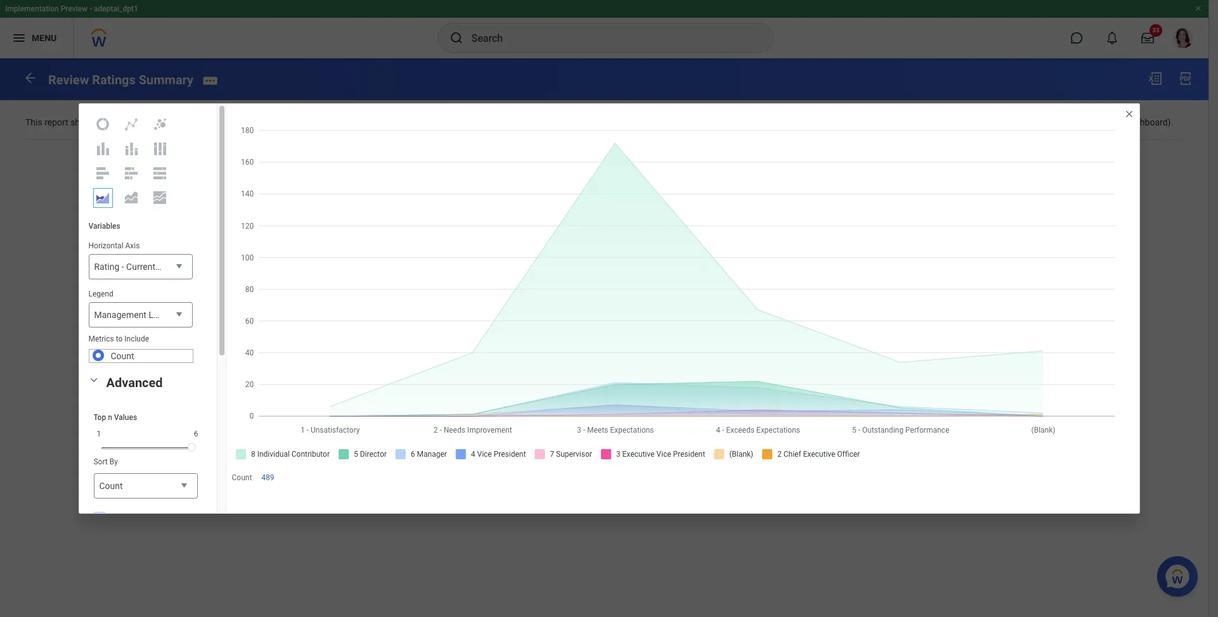 Task type: locate. For each thing, give the bounding box(es) containing it.
489 button
[[262, 473, 276, 483]]

this
[[25, 117, 42, 127]]

0 horizontal spatial include
[[125, 335, 149, 344]]

a
[[270, 117, 275, 127]]

count
[[113, 117, 136, 127]]

top n values group
[[94, 413, 201, 455]]

(prompts
[[661, 117, 698, 127]]

1 vertical spatial review
[[300, 117, 328, 127]]

- inside implementation preview -   adeptai_dpt1 banner
[[90, 4, 92, 13]]

legend
[[88, 290, 113, 299]]

1 vertical spatial rating
[[94, 262, 119, 272]]

1 vertical spatial include
[[125, 335, 149, 344]]

sort by
[[94, 458, 118, 467]]

during
[[550, 117, 575, 127]]

"prompted"
[[1042, 117, 1086, 127]]

and
[[813, 117, 828, 127], [968, 117, 983, 127]]

and left is
[[968, 117, 983, 127]]

view printable version (pdf) image
[[1179, 71, 1194, 86]]

expectations,
[[388, 117, 440, 127]]

count
[[111, 352, 134, 362], [232, 474, 252, 483], [99, 482, 123, 492]]

1 horizontal spatial and
[[968, 117, 983, 127]]

the
[[98, 117, 111, 127], [577, 117, 590, 127], [1027, 117, 1040, 127]]

include right to
[[125, 335, 149, 344]]

-
[[90, 4, 92, 13], [122, 262, 124, 272]]

sort by group
[[94, 458, 198, 500]]

count down to
[[111, 352, 134, 362]]

2 and from the left
[[968, 117, 983, 127]]

normalized
[[158, 262, 203, 272]]

count down by
[[99, 482, 123, 492]]

100% bar image
[[152, 166, 167, 181]]

count inside popup button
[[99, 482, 123, 492]]

the left count on the top left of the page
[[98, 117, 111, 127]]

given
[[277, 117, 298, 127]]

metrics to include
[[88, 335, 149, 344]]

rating down horizontal
[[94, 262, 119, 272]]

1
[[97, 430, 101, 439]]

advanced group
[[84, 373, 207, 618]]

0 horizontal spatial the
[[98, 117, 111, 127]]

on right (prompts
[[700, 117, 710, 127]]

values
[[114, 414, 137, 423]]

notifications large image
[[1106, 32, 1119, 44]]

review ratings summary main content
[[0, 58, 1209, 171]]

count button
[[94, 474, 198, 500]]

close chart settings image
[[1124, 109, 1135, 119]]

review
[[48, 72, 89, 87], [300, 117, 328, 127]]

to
[[116, 335, 123, 344]]

1 horizontal spatial review
[[300, 117, 328, 127]]

review ratings summary
[[48, 72, 194, 87]]

the left last
[[577, 117, 590, 127]]

chevron down image
[[86, 376, 101, 385]]

the right used at the right of the page
[[1027, 117, 1040, 127]]

0 vertical spatial include
[[830, 117, 859, 127]]

0 vertical spatial -
[[90, 4, 92, 13]]

of
[[138, 117, 146, 127]]

1 on from the left
[[700, 117, 710, 127]]

include
[[830, 117, 859, 127], [125, 335, 149, 344]]

were
[[211, 117, 230, 127]]

review right previous page image
[[48, 72, 89, 87]]

1 horizontal spatial -
[[122, 262, 124, 272]]

2 horizontal spatial the
[[1027, 117, 1040, 127]]

employees
[[148, 117, 191, 127]]

rating inside dropdown button
[[94, 262, 119, 272]]

export to excel image
[[1148, 71, 1163, 86]]

organizations
[[911, 117, 966, 127]]

1 the from the left
[[98, 117, 111, 127]]

on right used at the right of the page
[[1015, 117, 1025, 127]]

by
[[110, 458, 118, 467]]

on
[[700, 117, 710, 127], [1015, 117, 1025, 127]]

count inside metrics to include group
[[111, 352, 134, 362]]

- inside rating - current normalized dropdown button
[[122, 262, 124, 272]]

0 horizontal spatial and
[[813, 117, 828, 127]]

rating
[[330, 117, 356, 127], [94, 262, 119, 272]]

0 horizontal spatial review
[[48, 72, 89, 87]]

1 horizontal spatial include
[[830, 117, 859, 127]]

overlaid area image
[[95, 190, 110, 206]]

expectations
[[477, 117, 528, 127]]

0 horizontal spatial rating
[[94, 262, 119, 272]]

ratings
[[92, 72, 136, 87]]

- left current on the top left of page
[[122, 262, 124, 272]]

1 horizontal spatial the
[[577, 117, 590, 127]]

1 horizontal spatial on
[[1015, 117, 1025, 127]]

include inside review ratings summary main content
[[830, 117, 859, 127]]

review
[[609, 117, 634, 127]]

1 vertical spatial -
[[122, 262, 124, 272]]

review right given
[[300, 117, 328, 127]]

0 vertical spatial rating
[[330, 117, 356, 127]]

0 horizontal spatial -
[[90, 4, 92, 13]]

count left 489
[[232, 474, 252, 483]]

- right "preview"
[[90, 4, 92, 13]]

rating left (meets
[[330, 117, 356, 127]]

clustered bar image
[[95, 166, 110, 181]]

management level button
[[88, 303, 193, 329]]

and right organization
[[813, 117, 828, 127]]

0 horizontal spatial on
[[700, 117, 710, 127]]

assigned
[[232, 117, 268, 127]]

variables
[[88, 222, 120, 231]]

close environment banner image
[[1195, 4, 1203, 12]]

preview
[[61, 4, 88, 13]]

100% column image
[[152, 141, 167, 156]]

include left subordinate
[[830, 117, 859, 127]]

1 horizontal spatial rating
[[330, 117, 356, 127]]



Task type: describe. For each thing, give the bounding box(es) containing it.
summary
[[139, 72, 194, 87]]

horizontal
[[88, 242, 123, 251]]

top n values
[[94, 414, 137, 423]]

implementation preview -   adeptai_dpt1
[[5, 4, 138, 13]]

organization
[[761, 117, 811, 127]]

sort
[[94, 458, 108, 467]]

specify if the remaining values beyond the 'top n values' should be excluded from the chart or summed together and displayed as an 'other' value on the chart. image
[[94, 513, 105, 525]]

rating - current normalized
[[94, 262, 203, 272]]

dashboard).
[[1125, 117, 1174, 127]]

donut image
[[95, 117, 110, 132]]

0 vertical spatial review
[[48, 72, 89, 87]]

3 the from the left
[[1027, 117, 1040, 127]]

2 on from the left
[[1015, 117, 1025, 127]]

search image
[[449, 30, 464, 46]]

top
[[94, 414, 106, 423]]

current
[[126, 262, 155, 272]]

profile logan mcneil element
[[1166, 24, 1201, 52]]

rating inside main content
[[330, 117, 356, 127]]

chevron up image
[[597, 133, 612, 143]]

management
[[94, 310, 146, 320]]

manager
[[1088, 117, 1123, 127]]

horizontal axis group
[[88, 241, 203, 280]]

variables group
[[79, 212, 203, 373]]

6
[[194, 430, 198, 439]]

100% area image
[[152, 190, 167, 206]]

rating - current normalized button
[[88, 254, 203, 280]]

inbox large image
[[1142, 32, 1155, 44]]

advanced dialog
[[78, 103, 1140, 618]]

review ratings summary link
[[48, 72, 194, 87]]

report
[[44, 117, 68, 127]]

bubble image
[[152, 117, 167, 132]]

horizontal axis
[[88, 242, 140, 251]]

last
[[592, 117, 606, 127]]

this report shows the count of employees that were assigned a given review rating (meets expectations, exceeds expectations etc.) during the last review cycle. (prompts on supervisory organization and include subordinate organizations and is used on the "prompted" manager dashboard).
[[25, 117, 1174, 127]]

adeptai_dpt1
[[94, 4, 138, 13]]

advanced button
[[106, 376, 163, 391]]

shows
[[70, 117, 96, 127]]

metrics to include group
[[88, 334, 193, 364]]

line image
[[124, 117, 139, 132]]

include inside group
[[125, 335, 149, 344]]

489
[[262, 474, 274, 483]]

stacked area image
[[124, 190, 139, 206]]

that
[[193, 117, 209, 127]]

implementation
[[5, 4, 59, 13]]

supervisory
[[712, 117, 759, 127]]

level
[[149, 310, 169, 320]]

stacked column image
[[124, 141, 139, 156]]

cycle.
[[636, 117, 659, 127]]

management level
[[94, 310, 169, 320]]

stacked bar image
[[124, 166, 139, 181]]

etc.)
[[530, 117, 548, 127]]

is
[[985, 117, 991, 127]]

2 the from the left
[[577, 117, 590, 127]]

1 and from the left
[[813, 117, 828, 127]]

advanced
[[106, 376, 163, 391]]

used
[[994, 117, 1013, 127]]

previous page image
[[23, 70, 38, 86]]

(meets
[[358, 117, 385, 127]]

n
[[108, 414, 112, 423]]

clustered column image
[[95, 141, 110, 156]]

subordinate
[[861, 117, 909, 127]]

implementation preview -   adeptai_dpt1 banner
[[0, 0, 1209, 58]]

legend group
[[88, 289, 193, 329]]

exceeds
[[442, 117, 475, 127]]

axis
[[125, 242, 140, 251]]

metrics
[[88, 335, 114, 344]]



Task type: vqa. For each thing, say whether or not it's contained in the screenshot.
the topmost Modern
no



